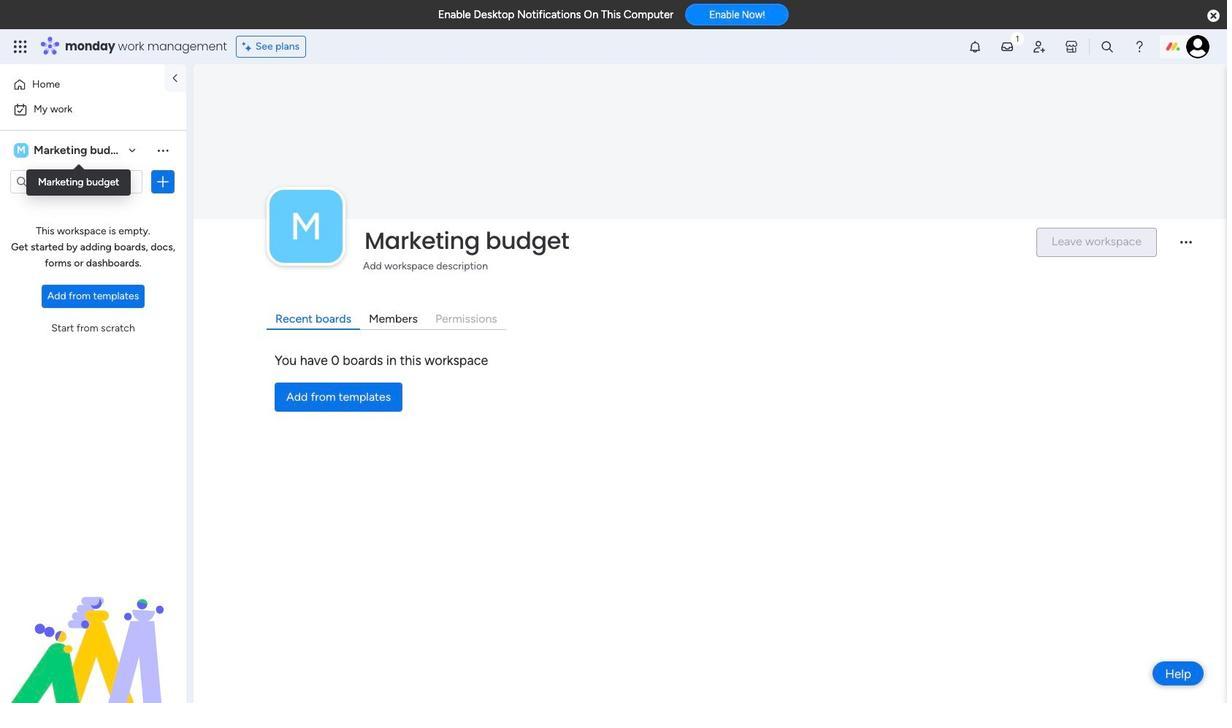 Task type: vqa. For each thing, say whether or not it's contained in the screenshot.
REGISTER NOW →
no



Task type: describe. For each thing, give the bounding box(es) containing it.
invite members image
[[1032, 39, 1047, 54]]

select product image
[[13, 39, 28, 54]]

dapulse close image
[[1207, 9, 1220, 23]]

update feed image
[[1000, 39, 1014, 54]]

1 option from the top
[[9, 73, 156, 96]]

monday marketplace image
[[1064, 39, 1079, 54]]

lottie animation element
[[0, 556, 186, 703]]

Search in workspace field
[[31, 173, 122, 190]]



Task type: locate. For each thing, give the bounding box(es) containing it.
1 horizontal spatial workspace image
[[270, 190, 343, 263]]

search everything image
[[1100, 39, 1115, 54]]

workspace image
[[14, 142, 28, 158], [270, 190, 343, 263]]

lottie animation image
[[0, 556, 186, 703]]

options image
[[156, 175, 170, 189]]

0 vertical spatial option
[[9, 73, 156, 96]]

v2 ellipsis image
[[1180, 241, 1192, 254]]

None field
[[361, 226, 1024, 256]]

0 vertical spatial workspace image
[[14, 142, 28, 158]]

workspace selection element
[[14, 142, 128, 159]]

2 option from the top
[[9, 98, 177, 121]]

notifications image
[[968, 39, 982, 54]]

see plans image
[[242, 39, 255, 55]]

1 vertical spatial workspace image
[[270, 190, 343, 263]]

0 horizontal spatial workspace image
[[14, 142, 28, 158]]

kendall parks image
[[1186, 35, 1209, 58]]

workspace options image
[[156, 143, 170, 158]]

option
[[9, 73, 156, 96], [9, 98, 177, 121]]

help image
[[1132, 39, 1147, 54]]

1 image
[[1011, 30, 1024, 46]]

1 vertical spatial option
[[9, 98, 177, 121]]



